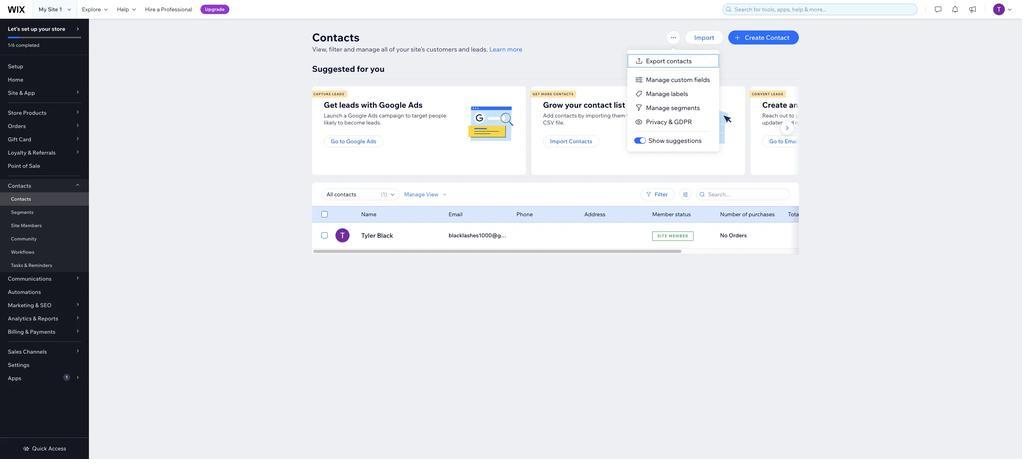 Task type: describe. For each thing, give the bounding box(es) containing it.
sales channels button
[[0, 345, 89, 358]]

ads inside button
[[367, 138, 377, 145]]

with inside the get leads with google ads launch a google ads campaign to target people likely to become leads.
[[361, 100, 377, 110]]

show suggestions button
[[628, 133, 720, 148]]

go for get
[[331, 138, 339, 145]]

and inside create an email campaign reach out to your subscribers with newsletters, updates and more.
[[785, 119, 794, 126]]

total amount spent
[[788, 211, 838, 218]]

to inside button
[[340, 138, 345, 145]]

card
[[19, 136, 31, 143]]

learn more button
[[490, 44, 523, 54]]

capture
[[314, 92, 331, 96]]

& for billing
[[25, 328, 29, 335]]

capture leads
[[314, 92, 345, 96]]

contacts inside button
[[569, 138, 593, 145]]

importing
[[586, 112, 611, 119]]

privacy & gdpr
[[646, 118, 692, 126]]

for
[[357, 64, 369, 74]]

contacts
[[554, 92, 574, 96]]

segments
[[671, 104, 700, 112]]

likely
[[324, 119, 337, 126]]

go to email marketing button
[[763, 135, 834, 147]]

0 vertical spatial member
[[653, 211, 674, 218]]

contacts inside the grow your contact list add contacts by importing them via gmail or a csv file.
[[555, 112, 577, 119]]

more.
[[796, 119, 810, 126]]

labels
[[671, 90, 689, 98]]

black
[[377, 231, 393, 239]]

hire
[[145, 6, 156, 13]]

segments
[[11, 209, 34, 215]]

marketing inside dropdown button
[[8, 302, 34, 309]]

store
[[8, 109, 22, 116]]

sidebar element
[[0, 19, 89, 459]]

1 inside the sidebar element
[[66, 375, 68, 380]]

contacts inside popup button
[[8, 182, 31, 189]]

of for number of purchases
[[743, 211, 748, 218]]

import for import contacts
[[550, 138, 568, 145]]

point of sale link
[[0, 159, 89, 173]]

explore
[[82, 6, 101, 13]]

suggested for you
[[312, 64, 385, 74]]

& for site
[[19, 89, 23, 96]]

seo
[[40, 302, 52, 309]]

manage for manage labels
[[646, 90, 670, 98]]

suggestions
[[667, 137, 702, 144]]

campaign inside create an email campaign reach out to your subscribers with newsletters, updates and more.
[[822, 100, 859, 110]]

customers
[[427, 45, 457, 53]]

or
[[652, 112, 657, 119]]

learn
[[490, 45, 506, 53]]

1 vertical spatial google
[[348, 112, 367, 119]]

workflows link
[[0, 246, 89, 259]]

let's
[[8, 25, 20, 32]]

2 horizontal spatial 1
[[383, 191, 385, 198]]

a inside the get leads with google ads launch a google ads campaign to target people likely to become leads.
[[344, 112, 347, 119]]

)
[[385, 191, 387, 198]]

tyler black image
[[336, 228, 350, 242]]

file.
[[556, 119, 565, 126]]

grow
[[543, 100, 564, 110]]

member status
[[653, 211, 691, 218]]

settings link
[[0, 358, 89, 372]]

subscribers
[[809, 112, 838, 119]]

more
[[542, 92, 553, 96]]

gmail
[[635, 112, 650, 119]]

contacts inside contacts view, filter and manage all of your site's customers and leads. learn more
[[312, 30, 360, 44]]

create an email campaign reach out to your subscribers with newsletters, updates and more.
[[763, 100, 882, 126]]

amount
[[802, 211, 822, 218]]

add
[[543, 112, 554, 119]]

0 horizontal spatial 1
[[59, 6, 62, 13]]

store
[[52, 25, 65, 32]]

0 vertical spatial ads
[[408, 100, 423, 110]]

go to google ads
[[331, 138, 377, 145]]

export contacts button
[[628, 54, 720, 68]]

site members
[[11, 222, 42, 228]]

gdpr
[[675, 118, 692, 126]]

orders inside orders dropdown button
[[8, 123, 26, 130]]

1 vertical spatial member
[[669, 233, 689, 238]]

google inside button
[[346, 138, 365, 145]]

setup link
[[0, 60, 89, 73]]

leads
[[339, 100, 359, 110]]

filter
[[655, 191, 668, 198]]

filter button
[[641, 189, 675, 200]]

fields
[[695, 76, 710, 84]]

site's
[[411, 45, 425, 53]]

settings
[[8, 361, 29, 368]]

spent
[[823, 211, 838, 218]]

to inside create an email campaign reach out to your subscribers with newsletters, updates and more.
[[790, 112, 795, 119]]

professional
[[161, 6, 192, 13]]

loyalty & referrals
[[8, 149, 56, 156]]

contacts inside button
[[667, 57, 692, 65]]

& for marketing
[[35, 302, 39, 309]]

custom
[[671, 76, 693, 84]]

your inside contacts view, filter and manage all of your site's customers and leads. learn more
[[397, 45, 410, 53]]

1 vertical spatial orders
[[729, 232, 747, 239]]

launch
[[324, 112, 343, 119]]

gift
[[8, 136, 18, 143]]

suggested
[[312, 64, 355, 74]]

contact
[[584, 100, 612, 110]]

out
[[780, 112, 788, 119]]

& for loyalty
[[28, 149, 31, 156]]

create contact button
[[729, 30, 799, 44]]

store products button
[[0, 106, 89, 119]]

create for an
[[763, 100, 788, 110]]

contacts up segments
[[11, 196, 31, 202]]

show suggestions
[[649, 137, 702, 144]]

manage for manage segments
[[646, 104, 670, 112]]

tyler black
[[361, 231, 393, 239]]

community link
[[0, 232, 89, 246]]

Search... field
[[706, 189, 787, 200]]

all
[[381, 45, 388, 53]]

list containing get leads with google ads
[[311, 86, 968, 175]]

channels
[[23, 348, 47, 355]]

number of purchases
[[721, 211, 775, 218]]

privacy & gdpr button
[[628, 115, 720, 129]]

0 vertical spatial google
[[379, 100, 407, 110]]

by
[[578, 112, 585, 119]]

& for analytics
[[33, 315, 37, 322]]



Task type: locate. For each thing, give the bounding box(es) containing it.
your inside the sidebar element
[[39, 25, 50, 32]]

0 horizontal spatial a
[[157, 6, 160, 13]]

of
[[389, 45, 395, 53], [22, 162, 28, 169], [743, 211, 748, 218]]

1 horizontal spatial 1
[[66, 375, 68, 380]]

your left site's
[[397, 45, 410, 53]]

your down an
[[796, 112, 807, 119]]

tasks
[[11, 262, 23, 268]]

manage up manage labels
[[646, 76, 670, 84]]

manage up manage segments
[[646, 90, 670, 98]]

1 horizontal spatial import
[[695, 34, 715, 41]]

contacts up manage custom fields
[[667, 57, 692, 65]]

loyalty & referrals button
[[0, 146, 89, 159]]

member down 'status'
[[669, 233, 689, 238]]

ads right "become"
[[368, 112, 378, 119]]

menu
[[628, 54, 720, 148]]

setup
[[8, 63, 23, 70]]

manage labels
[[646, 90, 689, 98]]

1 vertical spatial contacts
[[555, 112, 577, 119]]

of right all
[[389, 45, 395, 53]]

phone
[[517, 211, 533, 218]]

reminders
[[28, 262, 52, 268]]

2 leads from the left
[[772, 92, 784, 96]]

1 vertical spatial campaign
[[379, 112, 404, 119]]

marketing up analytics
[[8, 302, 34, 309]]

1 horizontal spatial leads.
[[471, 45, 488, 53]]

0 vertical spatial of
[[389, 45, 395, 53]]

list
[[311, 86, 968, 175]]

go
[[331, 138, 339, 145], [770, 138, 777, 145]]

0 horizontal spatial campaign
[[379, 112, 404, 119]]

create inside create an email campaign reach out to your subscribers with newsletters, updates and more.
[[763, 100, 788, 110]]

manage
[[646, 76, 670, 84], [646, 90, 670, 98], [646, 104, 670, 112], [404, 191, 425, 198]]

workflows
[[11, 249, 34, 255]]

marketing down more.
[[800, 138, 827, 145]]

1 vertical spatial of
[[22, 162, 28, 169]]

of for point of sale
[[22, 162, 28, 169]]

0 horizontal spatial leads
[[332, 92, 345, 96]]

1 horizontal spatial contacts
[[667, 57, 692, 65]]

import for import
[[695, 34, 715, 41]]

& right tasks
[[24, 262, 27, 268]]

leads right convert
[[772, 92, 784, 96]]

go to google ads button
[[324, 135, 384, 147]]

your inside the grow your contact list add contacts by importing them via gmail or a csv file.
[[565, 100, 582, 110]]

sales
[[8, 348, 22, 355]]

via
[[627, 112, 634, 119]]

site for site & app
[[8, 89, 18, 96]]

export
[[646, 57, 666, 65]]

1 vertical spatial marketing
[[8, 302, 34, 309]]

& for tasks
[[24, 262, 27, 268]]

campaign up subscribers
[[822, 100, 859, 110]]

site members link
[[0, 219, 89, 232]]

billing & payments
[[8, 328, 55, 335]]

site right my
[[48, 6, 58, 13]]

0 vertical spatial with
[[361, 100, 377, 110]]

gift card button
[[0, 133, 89, 146]]

and left more.
[[785, 119, 794, 126]]

your inside create an email campaign reach out to your subscribers with newsletters, updates and more.
[[796, 112, 807, 119]]

leads for get
[[332, 92, 345, 96]]

filter
[[329, 45, 343, 53]]

import down file.
[[550, 138, 568, 145]]

grow your contact list add contacts by importing them via gmail or a csv file.
[[543, 100, 661, 126]]

1 horizontal spatial email
[[785, 138, 799, 145]]

leads up "get"
[[332, 92, 345, 96]]

1 vertical spatial 1
[[383, 191, 385, 198]]

1 horizontal spatial a
[[344, 112, 347, 119]]

create up reach
[[763, 100, 788, 110]]

manage segments button
[[628, 101, 720, 115]]

2 go from the left
[[770, 138, 777, 145]]

go to email marketing
[[770, 138, 827, 145]]

marketing & seo button
[[0, 299, 89, 312]]

community
[[11, 236, 37, 242]]

store products
[[8, 109, 47, 116]]

2 horizontal spatial and
[[785, 119, 794, 126]]

& right billing on the bottom left
[[25, 328, 29, 335]]

0 horizontal spatial leads.
[[367, 119, 381, 126]]

manage up 'or'
[[646, 104, 670, 112]]

address
[[585, 211, 606, 218]]

1 horizontal spatial and
[[459, 45, 470, 53]]

2 horizontal spatial of
[[743, 211, 748, 218]]

manage view
[[404, 191, 439, 198]]

segments link
[[0, 206, 89, 219]]

1 horizontal spatial leads
[[772, 92, 784, 96]]

more
[[508, 45, 523, 53]]

to right likely on the left of page
[[338, 119, 343, 126]]

& left seo
[[35, 302, 39, 309]]

your up by
[[565, 100, 582, 110]]

0 vertical spatial orders
[[8, 123, 26, 130]]

create left contact on the top
[[745, 34, 765, 41]]

contacts left by
[[555, 112, 577, 119]]

& for privacy
[[669, 118, 673, 126]]

2 vertical spatial ads
[[367, 138, 377, 145]]

of inside contacts view, filter and manage all of your site's customers and leads. learn more
[[389, 45, 395, 53]]

upgrade button
[[200, 5, 229, 14]]

marketing
[[800, 138, 827, 145], [8, 302, 34, 309]]

leads. right "become"
[[367, 119, 381, 126]]

analytics & reports button
[[0, 312, 89, 325]]

orders right no
[[729, 232, 747, 239]]

total
[[788, 211, 801, 218]]

Search for tools, apps, help & more... field
[[733, 4, 915, 15]]

a down leads
[[344, 112, 347, 119]]

export contacts
[[646, 57, 692, 65]]

view link
[[736, 228, 769, 242]]

0 vertical spatial contacts
[[667, 57, 692, 65]]

completed
[[16, 42, 39, 48]]

sales channels
[[8, 348, 47, 355]]

import up export contacts button
[[695, 34, 715, 41]]

1 down settings link
[[66, 375, 68, 380]]

0 vertical spatial leads.
[[471, 45, 488, 53]]

communications button
[[0, 272, 89, 285]]

a inside the grow your contact list add contacts by importing them via gmail or a csv file.
[[658, 112, 661, 119]]

1 leads from the left
[[332, 92, 345, 96]]

1 vertical spatial import
[[550, 138, 568, 145]]

leads
[[332, 92, 345, 96], [772, 92, 784, 96]]

site inside site & app popup button
[[8, 89, 18, 96]]

1 horizontal spatial of
[[389, 45, 395, 53]]

1 horizontal spatial campaign
[[822, 100, 859, 110]]

0 horizontal spatial with
[[361, 100, 377, 110]]

site down segments
[[11, 222, 20, 228]]

create
[[745, 34, 765, 41], [763, 100, 788, 110]]

your right up at the left top of the page
[[39, 25, 50, 32]]

1 vertical spatial email
[[449, 211, 463, 218]]

1 horizontal spatial with
[[840, 112, 850, 119]]

list
[[614, 100, 626, 110]]

0 vertical spatial view
[[426, 191, 439, 198]]

campaign inside the get leads with google ads launch a google ads campaign to target people likely to become leads.
[[379, 112, 404, 119]]

contacts link
[[0, 192, 89, 206]]

help
[[117, 6, 129, 13]]

import contacts
[[550, 138, 593, 145]]

1 horizontal spatial marketing
[[800, 138, 827, 145]]

email down more.
[[785, 138, 799, 145]]

status
[[676, 211, 691, 218]]

1 go from the left
[[331, 138, 339, 145]]

create for contact
[[745, 34, 765, 41]]

1 vertical spatial with
[[840, 112, 850, 119]]

manage for manage view
[[404, 191, 425, 198]]

view inside the view link
[[745, 231, 760, 239]]

leads. left learn
[[471, 45, 488, 53]]

& left gdpr
[[669, 118, 673, 126]]

number
[[721, 211, 741, 218]]

0 vertical spatial import
[[695, 34, 715, 41]]

go down updates
[[770, 138, 777, 145]]

1 right the unsaved view field
[[383, 191, 385, 198]]

email
[[800, 100, 821, 110]]

of right number at the top of the page
[[743, 211, 748, 218]]

0 vertical spatial 1
[[59, 6, 62, 13]]

( 1 )
[[381, 191, 387, 198]]

referrals
[[33, 149, 56, 156]]

home
[[8, 76, 23, 83]]

& inside button
[[669, 118, 673, 126]]

analytics & reports
[[8, 315, 58, 322]]

0 horizontal spatial orders
[[8, 123, 26, 130]]

0 horizontal spatial view
[[426, 191, 439, 198]]

create inside button
[[745, 34, 765, 41]]

convert leads
[[752, 92, 784, 96]]

contacts up filter
[[312, 30, 360, 44]]

a right 'or'
[[658, 112, 661, 119]]

0 horizontal spatial and
[[344, 45, 355, 53]]

to left "target"
[[406, 112, 411, 119]]

1/6
[[8, 42, 15, 48]]

1 vertical spatial view
[[745, 231, 760, 239]]

with right subscribers
[[840, 112, 850, 119]]

leads. inside contacts view, filter and manage all of your site's customers and leads. learn more
[[471, 45, 488, 53]]

ads down the get leads with google ads launch a google ads campaign to target people likely to become leads.
[[367, 138, 377, 145]]

1 vertical spatial ads
[[368, 112, 378, 119]]

point
[[8, 162, 21, 169]]

reports
[[38, 315, 58, 322]]

site inside site members link
[[11, 222, 20, 228]]

contacts down by
[[569, 138, 593, 145]]

marketing & seo
[[8, 302, 52, 309]]

tasks & reminders
[[11, 262, 52, 268]]

to down updates
[[779, 138, 784, 145]]

None checkbox
[[322, 210, 328, 219], [322, 231, 328, 240], [322, 210, 328, 219], [322, 231, 328, 240]]

1 horizontal spatial go
[[770, 138, 777, 145]]

0 horizontal spatial import
[[550, 138, 568, 145]]

with right leads
[[361, 100, 377, 110]]

get leads with google ads launch a google ads campaign to target people likely to become leads.
[[324, 100, 447, 126]]

0 horizontal spatial contacts
[[555, 112, 577, 119]]

leads. inside the get leads with google ads launch a google ads campaign to target people likely to become leads.
[[367, 119, 381, 126]]

communications
[[8, 275, 52, 282]]

0 vertical spatial marketing
[[800, 138, 827, 145]]

& right loyalty
[[28, 149, 31, 156]]

1 vertical spatial create
[[763, 100, 788, 110]]

newsletters,
[[852, 112, 882, 119]]

0 vertical spatial create
[[745, 34, 765, 41]]

hire a professional
[[145, 6, 192, 13]]

updates
[[763, 119, 784, 126]]

contacts down point of sale
[[8, 182, 31, 189]]

leads for create
[[772, 92, 784, 96]]

go inside button
[[770, 138, 777, 145]]

member left 'status'
[[653, 211, 674, 218]]

orders
[[8, 123, 26, 130], [729, 232, 747, 239]]

0 vertical spatial email
[[785, 138, 799, 145]]

site for site members
[[11, 222, 20, 228]]

purchases
[[749, 211, 775, 218]]

0 horizontal spatial of
[[22, 162, 28, 169]]

to
[[406, 112, 411, 119], [790, 112, 795, 119], [338, 119, 343, 126], [340, 138, 345, 145], [779, 138, 784, 145]]

site down member status
[[658, 233, 668, 238]]

&
[[19, 89, 23, 96], [669, 118, 673, 126], [28, 149, 31, 156], [24, 262, 27, 268], [35, 302, 39, 309], [33, 315, 37, 322], [25, 328, 29, 335]]

import inside list
[[550, 138, 568, 145]]

apps
[[8, 375, 21, 382]]

blacklashes1000@gmail.com
[[449, 232, 524, 239]]

ads up "target"
[[408, 100, 423, 110]]

0 vertical spatial campaign
[[822, 100, 859, 110]]

get more contacts
[[533, 92, 574, 96]]

marketing inside button
[[800, 138, 827, 145]]

1 vertical spatial leads.
[[367, 119, 381, 126]]

go inside button
[[331, 138, 339, 145]]

and right filter
[[344, 45, 355, 53]]

0 horizontal spatial marketing
[[8, 302, 34, 309]]

with inside create an email campaign reach out to your subscribers with newsletters, updates and more.
[[840, 112, 850, 119]]

manage segments
[[646, 104, 700, 112]]

contacts
[[667, 57, 692, 65], [555, 112, 577, 119]]

1 horizontal spatial view
[[745, 231, 760, 239]]

go down likely on the left of page
[[331, 138, 339, 145]]

app
[[24, 89, 35, 96]]

0 horizontal spatial email
[[449, 211, 463, 218]]

orders down store at the top left
[[8, 123, 26, 130]]

menu containing export contacts
[[628, 54, 720, 148]]

let's set up your store
[[8, 25, 65, 32]]

Unsaved view field
[[324, 189, 379, 200]]

& left "app"
[[19, 89, 23, 96]]

1 horizontal spatial orders
[[729, 232, 747, 239]]

site & app button
[[0, 86, 89, 100]]

tasks & reminders link
[[0, 259, 89, 272]]

2 horizontal spatial a
[[658, 112, 661, 119]]

a right hire on the left
[[157, 6, 160, 13]]

name
[[361, 211, 377, 218]]

get
[[533, 92, 540, 96]]

campaign left "target"
[[379, 112, 404, 119]]

manage right )
[[404, 191, 425, 198]]

to right 'out'
[[790, 112, 795, 119]]

1 right my
[[59, 6, 62, 13]]

& left reports
[[33, 315, 37, 322]]

of inside the sidebar element
[[22, 162, 28, 169]]

site for site member
[[658, 233, 668, 238]]

of left sale
[[22, 162, 28, 169]]

to down "become"
[[340, 138, 345, 145]]

go for create
[[770, 138, 777, 145]]

quick
[[32, 445, 47, 452]]

to inside button
[[779, 138, 784, 145]]

2 vertical spatial 1
[[66, 375, 68, 380]]

0 horizontal spatial go
[[331, 138, 339, 145]]

email inside go to email marketing button
[[785, 138, 799, 145]]

2 vertical spatial google
[[346, 138, 365, 145]]

email up blacklashes1000@gmail.com
[[449, 211, 463, 218]]

manage for manage custom fields
[[646, 76, 670, 84]]

home link
[[0, 73, 89, 86]]

and right "customers"
[[459, 45, 470, 53]]

2 vertical spatial of
[[743, 211, 748, 218]]

site down "home"
[[8, 89, 18, 96]]



Task type: vqa. For each thing, say whether or not it's contained in the screenshot.
Launch
yes



